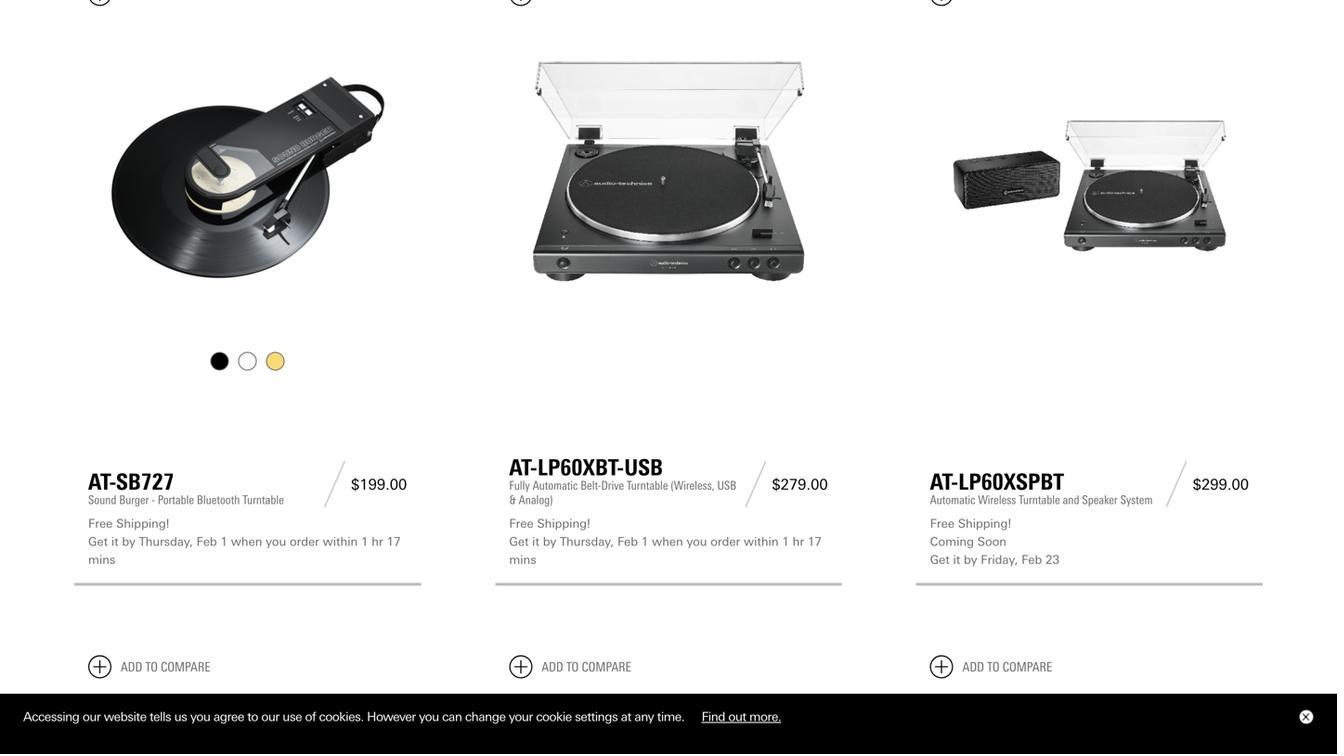 Task type: locate. For each thing, give the bounding box(es) containing it.
when for at-lp60xbt-usb
[[652, 535, 683, 549]]

0 horizontal spatial turntable
[[243, 494, 284, 508]]

1 horizontal spatial turntable
[[627, 479, 668, 494]]

at- inside at-sb727 sound burger - portable bluetooth turntable
[[88, 469, 116, 496]]

2 free from the left
[[509, 517, 534, 531]]

shipping! down burger on the left of page
[[116, 517, 170, 531]]

add to compare button
[[88, 656, 210, 679], [509, 656, 631, 679], [930, 656, 1052, 679]]

0 horizontal spatial hr
[[372, 535, 383, 549]]

2 horizontal spatial add to compare
[[963, 660, 1052, 675]]

1 horizontal spatial 1 hr 17 mins
[[509, 535, 822, 567]]

order
[[290, 535, 319, 549], [711, 535, 740, 549]]

divider line image
[[319, 462, 351, 508], [739, 462, 772, 508], [1160, 462, 1193, 508]]

feb down bluetooth
[[197, 535, 217, 549]]

1 1 hr 17 mins from the left
[[88, 535, 401, 567]]

17 down $279.00
[[808, 535, 822, 549]]

2 add to compare from the left
[[542, 660, 631, 675]]

1 horizontal spatial it
[[532, 535, 539, 549]]

it for sb727
[[111, 535, 118, 549]]

tells
[[149, 710, 171, 725]]

get
[[88, 535, 108, 549], [509, 535, 529, 549], [930, 553, 950, 567]]

2 horizontal spatial feb
[[1022, 553, 1042, 567]]

option group
[[86, 348, 409, 376]]

2 when from the left
[[652, 535, 683, 549]]

shipping! for sb727
[[116, 517, 170, 531]]

shipping! inside free shipping! coming soon get it by friday, feb 23
[[958, 517, 1011, 531]]

1 mins from the left
[[88, 553, 115, 567]]

0 horizontal spatial by
[[122, 535, 135, 549]]

to
[[145, 660, 158, 675], [566, 660, 579, 675], [987, 660, 1000, 675], [247, 710, 258, 725]]

turntable for at-sb727
[[243, 494, 284, 508]]

analog)
[[519, 494, 553, 508]]

mins for at-sb727
[[88, 553, 115, 567]]

free shipping! get it by thursday, feb 1 down belt-
[[509, 517, 648, 549]]

shipping! down the analog)
[[537, 517, 590, 531]]

0 horizontal spatial order
[[290, 535, 319, 549]]

feb down drive
[[617, 535, 638, 549]]

1 horizontal spatial divider line image
[[739, 462, 772, 508]]

1
[[220, 535, 228, 549], [361, 535, 368, 549], [641, 535, 648, 549], [782, 535, 789, 549]]

0 horizontal spatial it
[[111, 535, 118, 549]]

1 horizontal spatial get
[[509, 535, 529, 549]]

turntable right bluetooth
[[243, 494, 284, 508]]

by inside free shipping! coming soon get it by friday, feb 23
[[964, 553, 977, 567]]

within down $199.00
[[323, 535, 358, 549]]

1 horizontal spatial by
[[543, 535, 556, 549]]

2 1 hr 17 mins from the left
[[509, 535, 822, 567]]

at- left burger on the left of page
[[88, 469, 116, 496]]

2 horizontal spatial by
[[964, 553, 977, 567]]

1 horizontal spatial within
[[744, 535, 779, 549]]

get down sound
[[88, 535, 108, 549]]

2 horizontal spatial it
[[953, 553, 960, 567]]

free for at-sb727
[[88, 517, 113, 531]]

2 thursday, from the left
[[560, 535, 614, 549]]

2 horizontal spatial at-
[[930, 469, 958, 496]]

2 17 from the left
[[808, 535, 822, 549]]

1 horizontal spatial automatic
[[930, 494, 975, 508]]

free shipping! coming soon get it by friday, feb 23
[[930, 517, 1060, 567]]

0 horizontal spatial shipping!
[[116, 517, 170, 531]]

2 horizontal spatial turntable
[[1019, 494, 1060, 508]]

it
[[111, 535, 118, 549], [532, 535, 539, 549], [953, 553, 960, 567]]

thursday, down portable
[[139, 535, 193, 549]]

1 horizontal spatial when you order within
[[652, 535, 782, 549]]

1 divider line image from the left
[[319, 462, 351, 508]]

1 our from the left
[[82, 710, 101, 725]]

shipping!
[[116, 517, 170, 531], [537, 517, 590, 531], [958, 517, 1011, 531]]

feb left the 23
[[1022, 553, 1042, 567]]

1 horizontal spatial 17
[[808, 535, 822, 549]]

more.
[[749, 710, 781, 725]]

get inside free shipping! coming soon get it by friday, feb 23
[[930, 553, 950, 567]]

free inside free shipping! coming soon get it by friday, feb 23
[[930, 517, 955, 531]]

3 add to compare button from the left
[[930, 656, 1052, 679]]

1 horizontal spatial add to compare
[[542, 660, 631, 675]]

add to compare for at lp60xbt image
[[542, 660, 631, 675]]

by down the analog)
[[543, 535, 556, 549]]

by down burger on the left of page
[[122, 535, 135, 549]]

free
[[88, 517, 113, 531], [509, 517, 534, 531], [930, 517, 955, 531]]

0 horizontal spatial get
[[88, 535, 108, 549]]

hr
[[372, 535, 383, 549], [793, 535, 804, 549]]

mins down &
[[509, 553, 536, 567]]

shipping! for lp60xspbt
[[958, 517, 1011, 531]]

usb
[[624, 455, 663, 481], [717, 479, 736, 494]]

turntable inside at-lp60xbt-usb fully automatic belt-drive turntable (wireless, usb & analog)
[[627, 479, 668, 494]]

0 horizontal spatial 17
[[387, 535, 401, 549]]

1 hr from the left
[[372, 535, 383, 549]]

get down &
[[509, 535, 529, 549]]

0 horizontal spatial feb
[[197, 535, 217, 549]]

automatic up coming
[[930, 494, 975, 508]]

2 hr from the left
[[793, 535, 804, 549]]

1 hr 17 mins for at-lp60xbt-usb
[[509, 535, 822, 567]]

can
[[442, 710, 462, 725]]

it down sound
[[111, 535, 118, 549]]

2 horizontal spatial get
[[930, 553, 950, 567]]

1 down $279.00
[[782, 535, 789, 549]]

when down bluetooth
[[231, 535, 262, 549]]

mins
[[88, 553, 115, 567], [509, 553, 536, 567]]

$199.00
[[351, 476, 407, 493]]

free up coming
[[930, 517, 955, 531]]

2 horizontal spatial compare
[[1003, 660, 1052, 675]]

0 horizontal spatial automatic
[[533, 479, 578, 494]]

1 add to compare from the left
[[121, 660, 210, 675]]

shipping! up soon
[[958, 517, 1011, 531]]

by down coming
[[964, 553, 977, 567]]

thursday,
[[139, 535, 193, 549], [560, 535, 614, 549]]

get for at-sb727
[[88, 535, 108, 549]]

1 thursday, from the left
[[139, 535, 193, 549]]

1 when you order within from the left
[[231, 535, 361, 549]]

1 hr 17 mins for at-sb727
[[88, 535, 401, 567]]

turntable inside at-lp60xspbt automatic wireless turntable and speaker system
[[1019, 494, 1060, 508]]

turntable inside at-sb727 sound burger - portable bluetooth turntable
[[243, 494, 284, 508]]

divider line image for at-lp60xspbt
[[1160, 462, 1193, 508]]

2 mins from the left
[[509, 553, 536, 567]]

1 17 from the left
[[387, 535, 401, 549]]

at-
[[509, 455, 537, 481], [88, 469, 116, 496], [930, 469, 958, 496]]

1 within from the left
[[323, 535, 358, 549]]

1 horizontal spatial our
[[261, 710, 279, 725]]

0 horizontal spatial divider line image
[[319, 462, 351, 508]]

free shipping! get it by thursday, feb 1
[[88, 517, 228, 549], [509, 517, 648, 549]]

when for at-sb727
[[231, 535, 262, 549]]

1 horizontal spatial order
[[711, 535, 740, 549]]

within down $279.00
[[744, 535, 779, 549]]

when you order within down bluetooth
[[231, 535, 361, 549]]

turntable left and
[[1019, 494, 1060, 508]]

it down the analog)
[[532, 535, 539, 549]]

1 horizontal spatial shipping!
[[537, 517, 590, 531]]

lp60xspbt
[[958, 469, 1064, 496]]

3 free from the left
[[930, 517, 955, 531]]

1 hr 17 mins down bluetooth
[[88, 535, 401, 567]]

order for at-sb727
[[290, 535, 319, 549]]

time.
[[657, 710, 685, 725]]

hr down $199.00
[[372, 535, 383, 549]]

1 horizontal spatial mins
[[509, 553, 536, 567]]

0 horizontal spatial add
[[121, 660, 142, 675]]

3 shipping! from the left
[[958, 517, 1011, 531]]

1 horizontal spatial compare
[[582, 660, 631, 675]]

0 horizontal spatial thursday,
[[139, 535, 193, 549]]

compare for at lp60xbt image
[[582, 660, 631, 675]]

0 horizontal spatial our
[[82, 710, 101, 725]]

2 horizontal spatial free
[[930, 517, 955, 531]]

agree
[[213, 710, 244, 725]]

hr for at-sb727
[[372, 535, 383, 549]]

at- left wireless
[[930, 469, 958, 496]]

1 horizontal spatial when
[[652, 535, 683, 549]]

our left use
[[261, 710, 279, 725]]

1 1 from the left
[[220, 535, 228, 549]]

1 order from the left
[[290, 535, 319, 549]]

automatic left belt-
[[533, 479, 578, 494]]

when down (wireless,
[[652, 535, 683, 549]]

mins down sound
[[88, 553, 115, 567]]

1 down bluetooth
[[220, 535, 228, 549]]

1 add to compare button from the left
[[88, 656, 210, 679]]

2 add to compare button from the left
[[509, 656, 631, 679]]

thursday, for sb727
[[139, 535, 193, 549]]

however
[[367, 710, 416, 725]]

1 down $199.00
[[361, 535, 368, 549]]

1 horizontal spatial add
[[542, 660, 563, 675]]

2 horizontal spatial add
[[963, 660, 984, 675]]

free shipping! get it by thursday, feb 1 for lp60xbt-
[[509, 517, 648, 549]]

sound
[[88, 494, 116, 508]]

0 horizontal spatial add to compare
[[121, 660, 210, 675]]

turntable right drive
[[627, 479, 668, 494]]

0 horizontal spatial when
[[231, 535, 262, 549]]

hr down $279.00
[[793, 535, 804, 549]]

thursday, down belt-
[[560, 535, 614, 549]]

1 down at-lp60xbt-usb fully automatic belt-drive turntable (wireless, usb & analog)
[[641, 535, 648, 549]]

2 1 from the left
[[361, 535, 368, 549]]

cross image
[[1302, 714, 1309, 722]]

1 horizontal spatial free
[[509, 517, 534, 531]]

usb right drive
[[624, 455, 663, 481]]

17
[[387, 535, 401, 549], [808, 535, 822, 549]]

within for at-sb727
[[323, 535, 358, 549]]

0 horizontal spatial free shipping! get it by thursday, feb 1
[[88, 517, 228, 549]]

1 horizontal spatial hr
[[793, 535, 804, 549]]

1 compare from the left
[[161, 660, 210, 675]]

1 hr 17 mins
[[88, 535, 401, 567], [509, 535, 822, 567]]

add to compare
[[121, 660, 210, 675], [542, 660, 631, 675], [963, 660, 1052, 675]]

1 horizontal spatial feb
[[617, 535, 638, 549]]

1 horizontal spatial free shipping! get it by thursday, feb 1
[[509, 517, 648, 549]]

our
[[82, 710, 101, 725], [261, 710, 279, 725]]

17 down $199.00
[[387, 535, 401, 549]]

1 horizontal spatial thursday,
[[560, 535, 614, 549]]

compare
[[161, 660, 210, 675], [582, 660, 631, 675], [1003, 660, 1052, 675]]

1 free shipping! get it by thursday, feb 1 from the left
[[88, 517, 228, 549]]

add
[[121, 660, 142, 675], [542, 660, 563, 675], [963, 660, 984, 675]]

you
[[266, 535, 286, 549], [687, 535, 707, 549], [190, 710, 210, 725], [419, 710, 439, 725]]

it down coming
[[953, 553, 960, 567]]

feb for lp60xbt-
[[617, 535, 638, 549]]

within
[[323, 535, 358, 549], [744, 535, 779, 549]]

3 1 from the left
[[641, 535, 648, 549]]

2 our from the left
[[261, 710, 279, 725]]

1 add from the left
[[121, 660, 142, 675]]

free down &
[[509, 517, 534, 531]]

feb
[[197, 535, 217, 549], [617, 535, 638, 549], [1022, 553, 1042, 567]]

usb right (wireless,
[[717, 479, 736, 494]]

2 compare from the left
[[582, 660, 631, 675]]

$279.00
[[772, 476, 828, 493]]

0 horizontal spatial at-
[[88, 469, 116, 496]]

3 divider line image from the left
[[1160, 462, 1193, 508]]

by
[[122, 535, 135, 549], [543, 535, 556, 549], [964, 553, 977, 567]]

at- for lp60xbt-
[[509, 455, 537, 481]]

1 horizontal spatial at-
[[509, 455, 537, 481]]

2 divider line image from the left
[[739, 462, 772, 508]]

1 free from the left
[[88, 517, 113, 531]]

it inside free shipping! coming soon get it by friday, feb 23
[[953, 553, 960, 567]]

free down sound
[[88, 517, 113, 531]]

0 horizontal spatial mins
[[88, 553, 115, 567]]

get down coming
[[930, 553, 950, 567]]

2 order from the left
[[711, 535, 740, 549]]

at- inside at-lp60xbt-usb fully automatic belt-drive turntable (wireless, usb & analog)
[[509, 455, 537, 481]]

0 horizontal spatial compare
[[161, 660, 210, 675]]

free shipping! get it by thursday, feb 1 down -
[[88, 517, 228, 549]]

2 within from the left
[[744, 535, 779, 549]]

0 horizontal spatial add to compare button
[[88, 656, 210, 679]]

1 shipping! from the left
[[116, 517, 170, 531]]

automatic inside at-lp60xbt-usb fully automatic belt-drive turntable (wireless, usb & analog)
[[533, 479, 578, 494]]

2 shipping! from the left
[[537, 517, 590, 531]]

0 horizontal spatial when you order within
[[231, 535, 361, 549]]

accessing
[[23, 710, 79, 725]]

use
[[283, 710, 302, 725]]

when you order within down (wireless,
[[652, 535, 782, 549]]

2 free shipping! get it by thursday, feb 1 from the left
[[509, 517, 648, 549]]

1 when from the left
[[231, 535, 262, 549]]

when
[[231, 535, 262, 549], [652, 535, 683, 549]]

2 add from the left
[[542, 660, 563, 675]]

2 horizontal spatial divider line image
[[1160, 462, 1193, 508]]

our left website
[[82, 710, 101, 725]]

2 horizontal spatial add to compare button
[[930, 656, 1052, 679]]

turntable
[[627, 479, 668, 494], [243, 494, 284, 508], [1019, 494, 1060, 508]]

1 horizontal spatial add to compare button
[[509, 656, 631, 679]]

0 horizontal spatial 1 hr 17 mins
[[88, 535, 401, 567]]

at- for lp60xspbt
[[930, 469, 958, 496]]

2 when you order within from the left
[[652, 535, 782, 549]]

0 horizontal spatial within
[[323, 535, 358, 549]]

when you order within
[[231, 535, 361, 549], [652, 535, 782, 549]]

when you order within for at-sb727
[[231, 535, 361, 549]]

add to compare for at lp60xhp image on the left of the page
[[121, 660, 210, 675]]

2 horizontal spatial shipping!
[[958, 517, 1011, 531]]

at- up &
[[509, 455, 537, 481]]

at- inside at-lp60xspbt automatic wireless turntable and speaker system
[[930, 469, 958, 496]]

0 horizontal spatial free
[[88, 517, 113, 531]]

at-lp60xbt-usb fully automatic belt-drive turntable (wireless, usb & analog)
[[509, 455, 736, 508]]

at- for sb727
[[88, 469, 116, 496]]

feb inside free shipping! coming soon get it by friday, feb 23
[[1022, 553, 1042, 567]]

automatic
[[533, 479, 578, 494], [930, 494, 975, 508]]

1 hr 17 mins down (wireless,
[[509, 535, 822, 567]]



Task type: describe. For each thing, give the bounding box(es) containing it.
0 horizontal spatial usb
[[624, 455, 663, 481]]

at-sb727 sound burger - portable bluetooth turntable
[[88, 469, 284, 508]]

at lp60xhp image
[[88, 694, 407, 755]]

add to compare button for at lp60xhp image on the left of the page
[[88, 656, 210, 679]]

fully
[[509, 479, 530, 494]]

find out more.
[[702, 710, 781, 725]]

mins for at-lp60xbt-usb
[[509, 553, 536, 567]]

free for at-lp60xbt-usb
[[509, 517, 534, 531]]

when you order within for at-lp60xbt-usb
[[652, 535, 782, 549]]

sb727
[[116, 469, 174, 496]]

thursday, for lp60xbt-
[[560, 535, 614, 549]]

it for lp60xbt-
[[532, 535, 539, 549]]

feb for sb727
[[197, 535, 217, 549]]

divider line image for at-sb727
[[319, 462, 351, 508]]

bluetooth
[[197, 494, 240, 508]]

wireless
[[978, 494, 1016, 508]]

at
[[621, 710, 631, 725]]

accessing our website tells us you agree to our use of cookies. however you can change your cookie settings at any time.
[[23, 710, 688, 725]]

$299.00
[[1193, 476, 1249, 493]]

find out more. link
[[688, 704, 795, 732]]

add for at lp60xhp image on the left of the page
[[121, 660, 142, 675]]

&
[[509, 494, 516, 508]]

automatic inside at-lp60xspbt automatic wireless turntable and speaker system
[[930, 494, 975, 508]]

(wireless,
[[671, 479, 715, 494]]

add for at lp60xbt image
[[542, 660, 563, 675]]

us
[[174, 710, 187, 725]]

any
[[634, 710, 654, 725]]

free shipping! get it by thursday, feb 1 for sb727
[[88, 517, 228, 549]]

your
[[509, 710, 533, 725]]

turntable for at-lp60xbt-usb
[[627, 479, 668, 494]]

at sb727 image
[[88, 21, 407, 340]]

at lp60xbt image
[[509, 694, 828, 755]]

17 for at-sb727
[[387, 535, 401, 549]]

portable
[[158, 494, 194, 508]]

-
[[152, 494, 155, 508]]

within for at-lp60xbt-usb
[[744, 535, 779, 549]]

lp60xbt-
[[537, 455, 624, 481]]

23
[[1046, 553, 1060, 567]]

compare for at lp60xhp image on the left of the page
[[161, 660, 210, 675]]

4 1 from the left
[[782, 535, 789, 549]]

drive
[[601, 479, 624, 494]]

change
[[465, 710, 506, 725]]

shipping! for lp60xbt-
[[537, 517, 590, 531]]

by for lp60xbt-
[[543, 535, 556, 549]]

get for at-lp60xbt-usb
[[509, 535, 529, 549]]

of
[[305, 710, 316, 725]]

3 add from the left
[[963, 660, 984, 675]]

belt-
[[581, 479, 601, 494]]

at lp60xbt usb image
[[509, 21, 828, 340]]

add to compare button for at lp60xbt image
[[509, 656, 631, 679]]

website
[[104, 710, 146, 725]]

17 for at-lp60xbt-usb
[[808, 535, 822, 549]]

3 add to compare from the left
[[963, 660, 1052, 675]]

burger
[[119, 494, 149, 508]]

and
[[1063, 494, 1079, 508]]

divider line image for at-lp60xbt-usb
[[739, 462, 772, 508]]

friday,
[[981, 553, 1018, 567]]

coming
[[930, 535, 974, 549]]

at lp60xspbt image
[[930, 21, 1249, 340]]

system
[[1120, 494, 1153, 508]]

free for at-lp60xspbt
[[930, 517, 955, 531]]

cookie
[[536, 710, 572, 725]]

find
[[702, 710, 725, 725]]

cookies.
[[319, 710, 364, 725]]

out
[[728, 710, 746, 725]]

1 horizontal spatial usb
[[717, 479, 736, 494]]

soon
[[977, 535, 1007, 549]]

hr for at-lp60xbt-usb
[[793, 535, 804, 549]]

by for sb727
[[122, 535, 135, 549]]

settings
[[575, 710, 618, 725]]

order for at-lp60xbt-usb
[[711, 535, 740, 549]]

at-lp60xspbt automatic wireless turntable and speaker system
[[930, 469, 1153, 508]]

3 compare from the left
[[1003, 660, 1052, 675]]

speaker
[[1082, 494, 1118, 508]]



Task type: vqa. For each thing, say whether or not it's contained in the screenshot.
an
no



